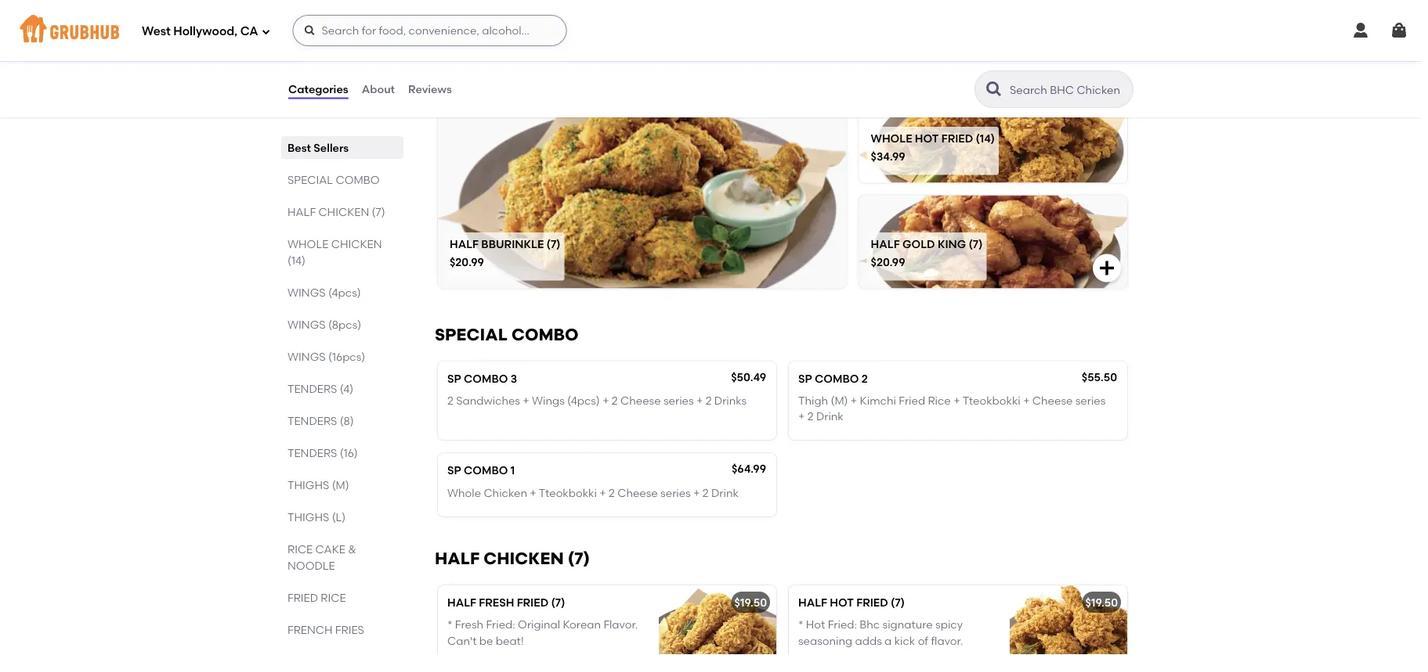 Task type: describe. For each thing, give the bounding box(es) containing it.
combo inside tab
[[336, 173, 380, 186]]

1 horizontal spatial svg image
[[304, 24, 316, 37]]

cheese inside 'thigh (m) + kimchi fried rice + tteokbokki + cheese series + 2 drink'
[[1032, 394, 1073, 408]]

hot for whole
[[915, 131, 939, 145]]

categories
[[288, 83, 348, 96]]

thigh
[[798, 394, 828, 408]]

sp combo 2
[[798, 372, 868, 385]]

$19.50 for * fresh fried: original korean flavor. can't be beat!
[[735, 596, 767, 610]]

seasoning
[[798, 635, 853, 648]]

whole for whole chicken (14)
[[288, 237, 329, 251]]

thigh (m) + kimchi fried rice + tteokbokki + cheese series + 2 drink
[[798, 394, 1106, 423]]

west
[[142, 24, 171, 38]]

$34.99
[[871, 150, 905, 163]]

svg image inside main navigation navigation
[[1390, 21, 1409, 40]]

spicy
[[936, 619, 963, 632]]

tenders for tenders (16)
[[288, 447, 337, 460]]

(7) up the original
[[551, 596, 565, 610]]

1 horizontal spatial rice
[[321, 592, 346, 605]]

reviews
[[408, 83, 452, 96]]

(4pcs) inside wings (4pcs) tab
[[328, 286, 361, 299]]

(7) inside "half gold king (7) $20.99"
[[969, 237, 983, 251]]

kimchi
[[860, 394, 896, 408]]

0 horizontal spatial svg image
[[1098, 259, 1116, 278]]

* for * hot fried: bhc signature spicy seasoning adds a kick of flavor.
[[798, 619, 803, 632]]

sellers for best sellers most ordered on grubhub
[[475, 40, 530, 60]]

fries
[[335, 624, 364, 637]]

chicken
[[484, 487, 527, 500]]

best for best sellers
[[288, 141, 311, 154]]

tenders (8)
[[288, 414, 354, 428]]

sp combo 3
[[447, 372, 517, 385]]

2 inside 'thigh (m) + kimchi fried rice + tteokbokki + cheese series + 2 drink'
[[808, 410, 814, 423]]

of
[[918, 635, 928, 648]]

$50.49
[[731, 370, 766, 384]]

ordered
[[463, 62, 505, 76]]

drink inside 'thigh (m) + kimchi fried rice + tteokbokki + cheese series + 2 drink'
[[816, 410, 844, 423]]

a
[[885, 635, 892, 648]]

$20.99 inside "half gold king (7) $20.99"
[[871, 256, 905, 269]]

tenders for tenders (8)
[[288, 414, 337, 428]]

whole
[[447, 487, 481, 500]]

(4)
[[340, 382, 353, 396]]

tenders for tenders (4)
[[288, 382, 337, 396]]

chicken for half chicken (7) tab
[[318, 205, 369, 219]]

(m) for thigh
[[831, 394, 848, 408]]

whole chicken + tteokbokki + 2 cheese series + 2 drink
[[447, 487, 739, 500]]

flavor.
[[604, 619, 638, 632]]

(8)
[[340, 414, 354, 428]]

sellers for best sellers
[[314, 141, 349, 154]]

wings for wings (16pcs)
[[288, 350, 326, 364]]

half gold king (7) $20.99
[[871, 237, 983, 269]]

fried rice
[[288, 592, 346, 605]]

(16)
[[340, 447, 358, 460]]

$55.50
[[1082, 370, 1117, 384]]

rice
[[928, 394, 951, 408]]

tenders (8) tab
[[288, 413, 397, 429]]

half hot fried (7) image
[[1010, 586, 1127, 656]]

1 horizontal spatial special
[[435, 325, 508, 345]]

2 horizontal spatial svg image
[[1351, 21, 1370, 40]]

tenders (4)
[[288, 382, 353, 396]]

Search for food, convenience, alcohol... search field
[[293, 15, 567, 46]]

3
[[511, 372, 517, 385]]

wings (16pcs)
[[288, 350, 365, 364]]

rice cake & noodle
[[288, 543, 356, 573]]

(14) inside whole chicken (14)
[[288, 254, 305, 267]]

* hot fried: bhc signature spicy seasoning adds a kick of flavor.
[[798, 619, 963, 648]]

(16pcs)
[[328, 350, 365, 364]]

combo for whole
[[464, 464, 508, 478]]

cake
[[315, 543, 345, 556]]

thighs (m) tab
[[288, 477, 397, 494]]

most
[[435, 62, 460, 76]]

be
[[479, 635, 493, 648]]

fried for whole hot fried (14) $34.99
[[942, 131, 973, 145]]

fried
[[899, 394, 925, 408]]

fried for half hot fried (7)
[[857, 596, 888, 610]]

best sellers tab
[[288, 139, 397, 156]]

&
[[348, 543, 356, 556]]

$19.50 for * hot fried: bhc signature spicy seasoning adds a kick of flavor.
[[1086, 596, 1118, 610]]

fried: for adds
[[828, 619, 857, 632]]

can't
[[447, 635, 477, 648]]

(l)
[[332, 511, 346, 524]]

hollywood,
[[173, 24, 237, 38]]

0 horizontal spatial drink
[[711, 487, 739, 500]]

about
[[362, 83, 395, 96]]

(m) for thighs
[[332, 479, 349, 492]]

1 horizontal spatial half chicken (7)
[[435, 549, 590, 569]]

wings (8pcs) tab
[[288, 317, 397, 333]]

$64.99
[[732, 463, 766, 476]]

half inside tab
[[288, 205, 316, 219]]

fried: for be
[[486, 619, 515, 632]]

whole chicken (14)
[[288, 237, 382, 267]]

rice inside the rice cake & noodle
[[288, 543, 313, 556]]

tteokbokki inside 'thigh (m) + kimchi fried rice + tteokbokki + cheese series + 2 drink'
[[963, 394, 1021, 408]]

on
[[508, 62, 522, 76]]

noodle
[[288, 559, 335, 573]]

french fries
[[288, 624, 364, 637]]

thighs for thighs (l)
[[288, 511, 329, 524]]

tenders (16)
[[288, 447, 358, 460]]

whole hot fried (14) $34.99
[[871, 131, 995, 163]]

1 vertical spatial (4pcs)
[[567, 394, 600, 408]]

flavor.
[[931, 635, 963, 648]]

wings (8pcs)
[[288, 318, 361, 331]]

* fresh fried: original korean flavor. can't be beat!
[[447, 619, 638, 648]]

whole chicken (14) tab
[[288, 236, 397, 269]]

half inside half bburinkle (7) $20.99
[[450, 237, 479, 251]]

french fries tab
[[288, 622, 397, 639]]

half hot fried (7)
[[798, 596, 905, 610]]

whole for whole hot fried (14) $34.99
[[871, 131, 912, 145]]

special inside tab
[[288, 173, 333, 186]]

bburinkle
[[481, 237, 544, 251]]



Task type: vqa. For each thing, say whether or not it's contained in the screenshot.
order for Group order
no



Task type: locate. For each thing, give the bounding box(es) containing it.
chicken
[[318, 205, 369, 219], [331, 237, 382, 251], [484, 549, 564, 569]]

1 vertical spatial hot
[[830, 596, 854, 610]]

1 horizontal spatial (14)
[[976, 131, 995, 145]]

0 horizontal spatial whole
[[288, 237, 329, 251]]

0 horizontal spatial sellers
[[314, 141, 349, 154]]

0 vertical spatial sellers
[[475, 40, 530, 60]]

1 $19.50 from the left
[[735, 596, 767, 610]]

special
[[288, 173, 333, 186], [435, 325, 508, 345]]

chicken down half chicken (7) tab
[[331, 237, 382, 251]]

0 vertical spatial special combo
[[288, 173, 380, 186]]

$20.99 inside half bburinkle (7) $20.99
[[450, 256, 484, 269]]

fried:
[[486, 619, 515, 632], [828, 619, 857, 632]]

tenders (16) tab
[[288, 445, 397, 461]]

2 $20.99 from the left
[[871, 256, 905, 269]]

special combo
[[288, 173, 380, 186], [435, 325, 579, 345]]

0 horizontal spatial fried:
[[486, 619, 515, 632]]

(14) inside whole hot fried (14) $34.99
[[976, 131, 995, 145]]

sellers inside tab
[[314, 141, 349, 154]]

fried: up seasoning
[[828, 619, 857, 632]]

1 horizontal spatial sellers
[[475, 40, 530, 60]]

best sellers
[[288, 141, 349, 154]]

3 tenders from the top
[[288, 447, 337, 460]]

tenders inside "tenders (4)" tab
[[288, 382, 337, 396]]

thighs up thighs (l)
[[288, 479, 329, 492]]

wings down wings (4pcs)
[[288, 318, 326, 331]]

wings
[[532, 394, 565, 408]]

wings (4pcs) tab
[[288, 284, 397, 301]]

rice cake & noodle tab
[[288, 541, 397, 574]]

1 horizontal spatial best
[[435, 40, 471, 60]]

gold
[[903, 237, 935, 251]]

0 horizontal spatial $20.99
[[450, 256, 484, 269]]

special down best sellers
[[288, 173, 333, 186]]

thighs
[[288, 479, 329, 492], [288, 511, 329, 524]]

(7) inside tab
[[372, 205, 385, 219]]

2 tenders from the top
[[288, 414, 337, 428]]

tenders inside 'tenders (16)' tab
[[288, 447, 337, 460]]

fried inside whole hot fried (14) $34.99
[[942, 131, 973, 145]]

beat!
[[496, 635, 524, 648]]

0 vertical spatial best
[[435, 40, 471, 60]]

(7) up korean
[[568, 549, 590, 569]]

best for best sellers most ordered on grubhub
[[435, 40, 471, 60]]

1 horizontal spatial fried:
[[828, 619, 857, 632]]

(7) right bburinkle
[[547, 237, 561, 251]]

2 wings from the top
[[288, 318, 326, 331]]

main navigation navigation
[[0, 0, 1421, 61]]

tenders inside tenders (8) tab
[[288, 414, 337, 428]]

1 vertical spatial (14)
[[288, 254, 305, 267]]

sellers
[[475, 40, 530, 60], [314, 141, 349, 154]]

thighs (l)
[[288, 511, 346, 524]]

*
[[447, 619, 452, 632], [798, 619, 803, 632]]

wings for wings (8pcs)
[[288, 318, 326, 331]]

0 vertical spatial drink
[[816, 410, 844, 423]]

1 vertical spatial special
[[435, 325, 508, 345]]

chicken up half fresh fried (7)
[[484, 549, 564, 569]]

0 vertical spatial tenders
[[288, 382, 337, 396]]

combo up 3
[[512, 325, 579, 345]]

sp for sp combo 2
[[798, 372, 812, 385]]

1 vertical spatial tteokbokki
[[539, 487, 597, 500]]

(7) up signature
[[891, 596, 905, 610]]

drinks
[[714, 394, 747, 408]]

sp up whole
[[447, 464, 461, 478]]

fried: inside * hot fried: bhc signature spicy seasoning adds a kick of flavor.
[[828, 619, 857, 632]]

cheese
[[621, 394, 661, 408], [1032, 394, 1073, 408], [618, 487, 658, 500]]

1 horizontal spatial (4pcs)
[[567, 394, 600, 408]]

svg image
[[1351, 21, 1370, 40], [304, 24, 316, 37], [261, 27, 271, 36]]

best inside best sellers most ordered on grubhub
[[435, 40, 471, 60]]

1 vertical spatial sellers
[[314, 141, 349, 154]]

(m) inside tab
[[332, 479, 349, 492]]

2 vertical spatial tenders
[[288, 447, 337, 460]]

1 vertical spatial svg image
[[1098, 259, 1116, 278]]

1 wings from the top
[[288, 286, 326, 299]]

1 * from the left
[[447, 619, 452, 632]]

(4pcs) up the (8pcs)
[[328, 286, 361, 299]]

special combo up half chicken (7) tab
[[288, 173, 380, 186]]

fried rice tab
[[288, 590, 397, 606]]

chicken for 'whole chicken (14)' tab
[[331, 237, 382, 251]]

0 vertical spatial half chicken (7)
[[288, 205, 385, 219]]

whole inside whole chicken (14)
[[288, 237, 329, 251]]

1 horizontal spatial special combo
[[435, 325, 579, 345]]

rice up french fries
[[321, 592, 346, 605]]

original
[[518, 619, 560, 632]]

1 vertical spatial thighs
[[288, 511, 329, 524]]

drink
[[816, 410, 844, 423], [711, 487, 739, 500]]

combo up 'sandwiches'
[[464, 372, 508, 385]]

sp
[[447, 372, 461, 385], [798, 372, 812, 385], [447, 464, 461, 478]]

(4pcs)
[[328, 286, 361, 299], [567, 394, 600, 408]]

0 vertical spatial chicken
[[318, 205, 369, 219]]

0 horizontal spatial tteokbokki
[[539, 487, 597, 500]]

1 vertical spatial drink
[[711, 487, 739, 500]]

thighs (m)
[[288, 479, 349, 492]]

(m)
[[831, 394, 848, 408], [332, 479, 349, 492]]

thighs (l) tab
[[288, 509, 397, 526]]

0 vertical spatial wings
[[288, 286, 326, 299]]

west hollywood, ca
[[142, 24, 258, 38]]

half inside "half gold king (7) $20.99"
[[871, 237, 900, 251]]

whole
[[871, 131, 912, 145], [288, 237, 329, 251]]

* inside * hot fried: bhc signature spicy seasoning adds a kick of flavor.
[[798, 619, 803, 632]]

1 horizontal spatial hot
[[915, 131, 939, 145]]

fried: inside * fresh fried: original korean flavor. can't be beat!
[[486, 619, 515, 632]]

1 vertical spatial rice
[[321, 592, 346, 605]]

1 horizontal spatial whole
[[871, 131, 912, 145]]

2 * from the left
[[798, 619, 803, 632]]

(m) inside 'thigh (m) + kimchi fried rice + tteokbokki + cheese series + 2 drink'
[[831, 394, 848, 408]]

search icon image
[[985, 80, 1004, 99]]

combo
[[336, 173, 380, 186], [512, 325, 579, 345], [464, 372, 508, 385], [815, 372, 859, 385], [464, 464, 508, 478]]

(7)
[[372, 205, 385, 219], [547, 237, 561, 251], [969, 237, 983, 251], [568, 549, 590, 569], [551, 596, 565, 610], [891, 596, 905, 610]]

(7) right king
[[969, 237, 983, 251]]

tteokbokki
[[963, 394, 1021, 408], [539, 487, 597, 500]]

0 horizontal spatial (4pcs)
[[328, 286, 361, 299]]

* inside * fresh fried: original korean flavor. can't be beat!
[[447, 619, 452, 632]]

sp up the "thigh"
[[798, 372, 812, 385]]

tteokbokki right rice
[[963, 394, 1021, 408]]

1 vertical spatial special combo
[[435, 325, 579, 345]]

1 fried: from the left
[[486, 619, 515, 632]]

whole inside whole hot fried (14) $34.99
[[871, 131, 912, 145]]

2 vertical spatial chicken
[[484, 549, 564, 569]]

0 horizontal spatial $19.50
[[735, 596, 767, 610]]

1 horizontal spatial $20.99
[[871, 256, 905, 269]]

sellers up the on
[[475, 40, 530, 60]]

grubhub
[[524, 62, 572, 76]]

whole down half chicken (7) tab
[[288, 237, 329, 251]]

1 $20.99 from the left
[[450, 256, 484, 269]]

tenders (4) tab
[[288, 381, 397, 397]]

hot inside whole hot fried (14) $34.99
[[915, 131, 939, 145]]

half fresh fried (7) image
[[659, 586, 776, 656]]

sp for sp combo 1
[[447, 464, 461, 478]]

2 $19.50 from the left
[[1086, 596, 1118, 610]]

0 vertical spatial (m)
[[831, 394, 848, 408]]

1 tenders from the top
[[288, 382, 337, 396]]

series inside 'thigh (m) + kimchi fried rice + tteokbokki + cheese series + 2 drink'
[[1076, 394, 1106, 408]]

fried inside "fried rice" tab
[[288, 592, 318, 605]]

half fresh fried (7)
[[447, 596, 565, 610]]

special up sp combo 3 at bottom
[[435, 325, 508, 345]]

1 horizontal spatial $19.50
[[1086, 596, 1118, 610]]

0 horizontal spatial (14)
[[288, 254, 305, 267]]

sellers inside best sellers most ordered on grubhub
[[475, 40, 530, 60]]

about button
[[361, 61, 396, 118]]

chicken inside whole chicken (14)
[[331, 237, 382, 251]]

wings (16pcs) tab
[[288, 349, 397, 365]]

best up most
[[435, 40, 471, 60]]

1 thighs from the top
[[288, 479, 329, 492]]

wings
[[288, 286, 326, 299], [288, 318, 326, 331], [288, 350, 326, 364]]

sandwiches
[[456, 394, 520, 408]]

* for * fresh fried: original korean flavor. can't be beat!
[[447, 619, 452, 632]]

fresh
[[479, 596, 514, 610]]

drink down $64.99
[[711, 487, 739, 500]]

tenders down tenders (4)
[[288, 414, 337, 428]]

half chicken (7) tab
[[288, 204, 397, 220]]

1 vertical spatial whole
[[288, 237, 329, 251]]

bhc
[[860, 619, 880, 632]]

half chicken (7) inside tab
[[288, 205, 385, 219]]

1 vertical spatial tenders
[[288, 414, 337, 428]]

whole up $34.99
[[871, 131, 912, 145]]

series
[[664, 394, 694, 408], [1076, 394, 1106, 408], [661, 487, 691, 500]]

fried
[[942, 131, 973, 145], [288, 592, 318, 605], [517, 596, 549, 610], [857, 596, 888, 610]]

best up special combo tab
[[288, 141, 311, 154]]

reviews button
[[407, 61, 453, 118]]

tenders up tenders (8)
[[288, 382, 337, 396]]

fresh
[[455, 619, 483, 632]]

categories button
[[288, 61, 349, 118]]

$20.99 down gold
[[871, 256, 905, 269]]

0 horizontal spatial svg image
[[261, 27, 271, 36]]

0 horizontal spatial rice
[[288, 543, 313, 556]]

best inside tab
[[288, 141, 311, 154]]

tenders
[[288, 382, 337, 396], [288, 414, 337, 428], [288, 447, 337, 460]]

$20.99 down bburinkle
[[450, 256, 484, 269]]

0 horizontal spatial half chicken (7)
[[288, 205, 385, 219]]

0 vertical spatial (14)
[[976, 131, 995, 145]]

0 horizontal spatial *
[[447, 619, 452, 632]]

2 thighs from the top
[[288, 511, 329, 524]]

king
[[938, 237, 966, 251]]

sp for sp combo 3
[[447, 372, 461, 385]]

* left 'hot'
[[798, 619, 803, 632]]

thighs left (l)
[[288, 511, 329, 524]]

1 vertical spatial half chicken (7)
[[435, 549, 590, 569]]

2 sandwiches + wings (4pcs) + 2 cheese series + 2 drinks
[[447, 394, 747, 408]]

0 horizontal spatial hot
[[830, 596, 854, 610]]

1 horizontal spatial svg image
[[1390, 21, 1409, 40]]

wings (4pcs)
[[288, 286, 361, 299]]

0 horizontal spatial (m)
[[332, 479, 349, 492]]

half chicken (7) up half fresh fried (7)
[[435, 549, 590, 569]]

sellers up special combo tab
[[314, 141, 349, 154]]

half
[[288, 205, 316, 219], [450, 237, 479, 251], [871, 237, 900, 251], [435, 549, 480, 569], [447, 596, 476, 610], [798, 596, 827, 610]]

thighs inside tab
[[288, 479, 329, 492]]

fried: up beat!
[[486, 619, 515, 632]]

best sellers most ordered on grubhub
[[435, 40, 572, 76]]

1 horizontal spatial drink
[[816, 410, 844, 423]]

wings up 'wings (8pcs)'
[[288, 286, 326, 299]]

best
[[435, 40, 471, 60], [288, 141, 311, 154]]

0 vertical spatial rice
[[288, 543, 313, 556]]

2 fried: from the left
[[828, 619, 857, 632]]

1 horizontal spatial *
[[798, 619, 803, 632]]

combo for thigh
[[815, 372, 859, 385]]

$20.99
[[450, 256, 484, 269], [871, 256, 905, 269]]

(14) up wings (4pcs)
[[288, 254, 305, 267]]

thighs for thighs (m)
[[288, 479, 329, 492]]

combo up the "thigh"
[[815, 372, 859, 385]]

hot
[[806, 619, 825, 632]]

+
[[523, 394, 529, 408], [603, 394, 609, 408], [696, 394, 703, 408], [851, 394, 857, 408], [954, 394, 960, 408], [1023, 394, 1030, 408], [798, 410, 805, 423], [530, 487, 536, 500], [600, 487, 606, 500], [693, 487, 700, 500]]

0 vertical spatial svg image
[[1390, 21, 1409, 40]]

0 vertical spatial hot
[[915, 131, 939, 145]]

1
[[511, 464, 515, 478]]

* left fresh
[[447, 619, 452, 632]]

(m) down sp combo 2
[[831, 394, 848, 408]]

0 vertical spatial whole
[[871, 131, 912, 145]]

combo for 2
[[464, 372, 508, 385]]

Search BHC Chicken search field
[[1008, 82, 1128, 97]]

sp combo 1
[[447, 464, 515, 478]]

fried for half fresh fried (7)
[[517, 596, 549, 610]]

rice up noodle
[[288, 543, 313, 556]]

0 vertical spatial thighs
[[288, 479, 329, 492]]

3 wings from the top
[[288, 350, 326, 364]]

tenders up thighs (m)
[[288, 447, 337, 460]]

special combo inside tab
[[288, 173, 380, 186]]

kick
[[894, 635, 915, 648]]

combo left 1
[[464, 464, 508, 478]]

drink down the "thigh"
[[816, 410, 844, 423]]

2 vertical spatial wings
[[288, 350, 326, 364]]

0 vertical spatial special
[[288, 173, 333, 186]]

(7) down special combo tab
[[372, 205, 385, 219]]

1 vertical spatial (m)
[[332, 479, 349, 492]]

special combo tab
[[288, 172, 397, 188]]

rice
[[288, 543, 313, 556], [321, 592, 346, 605]]

wings for wings (4pcs)
[[288, 286, 326, 299]]

half chicken (7)
[[288, 205, 385, 219], [435, 549, 590, 569]]

0 vertical spatial (4pcs)
[[328, 286, 361, 299]]

1 vertical spatial wings
[[288, 318, 326, 331]]

1 vertical spatial chicken
[[331, 237, 382, 251]]

1 horizontal spatial (m)
[[831, 394, 848, 408]]

(4pcs) right wings
[[567, 394, 600, 408]]

$19.50
[[735, 596, 767, 610], [1086, 596, 1118, 610]]

2
[[862, 372, 868, 385], [447, 394, 453, 408], [612, 394, 618, 408], [706, 394, 712, 408], [808, 410, 814, 423], [609, 487, 615, 500], [703, 487, 709, 500]]

french
[[288, 624, 333, 637]]

(14) down search icon
[[976, 131, 995, 145]]

0 vertical spatial tteokbokki
[[963, 394, 1021, 408]]

hot for half
[[830, 596, 854, 610]]

thighs inside tab
[[288, 511, 329, 524]]

1 vertical spatial best
[[288, 141, 311, 154]]

0 horizontal spatial special combo
[[288, 173, 380, 186]]

combo up half chicken (7) tab
[[336, 173, 380, 186]]

(m) up (l)
[[332, 479, 349, 492]]

chicken down special combo tab
[[318, 205, 369, 219]]

(8pcs)
[[328, 318, 361, 331]]

sp up 'sandwiches'
[[447, 372, 461, 385]]

(14)
[[976, 131, 995, 145], [288, 254, 305, 267]]

korean
[[563, 619, 601, 632]]

half chicken (7) down special combo tab
[[288, 205, 385, 219]]

ca
[[240, 24, 258, 38]]

signature
[[883, 619, 933, 632]]

svg image
[[1390, 21, 1409, 40], [1098, 259, 1116, 278]]

special combo up 3
[[435, 325, 579, 345]]

wings up tenders (4)
[[288, 350, 326, 364]]

0 horizontal spatial best
[[288, 141, 311, 154]]

half bburinkle (7) $20.99
[[450, 237, 561, 269]]

0 horizontal spatial special
[[288, 173, 333, 186]]

adds
[[855, 635, 882, 648]]

tteokbokki right the chicken
[[539, 487, 597, 500]]

(7) inside half bburinkle (7) $20.99
[[547, 237, 561, 251]]

1 horizontal spatial tteokbokki
[[963, 394, 1021, 408]]



